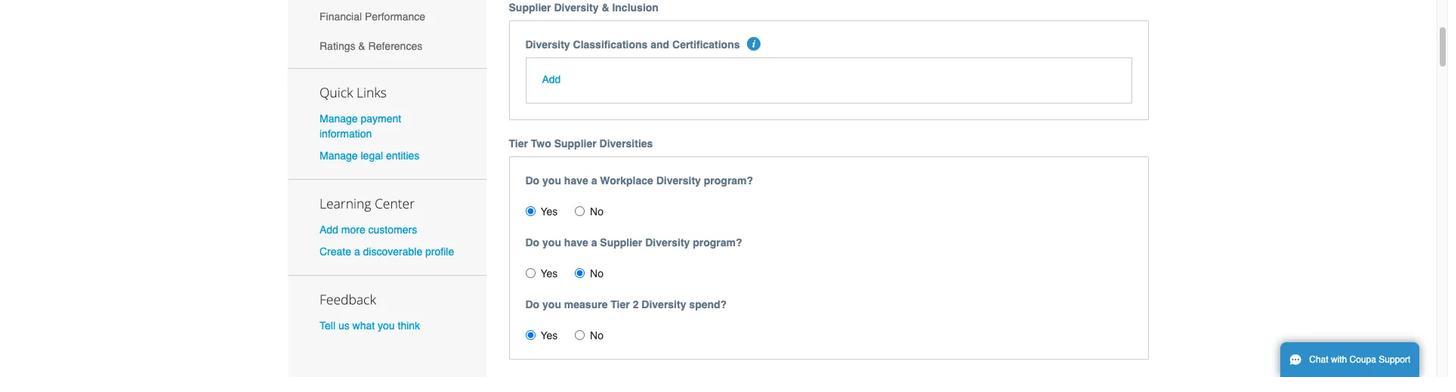 Task type: vqa. For each thing, say whether or not it's contained in the screenshot.
Create a discoverable profile Link
yes



Task type: describe. For each thing, give the bounding box(es) containing it.
ratings & references link
[[288, 31, 486, 61]]

you for do you have a workplace diversity program?
[[543, 175, 562, 187]]

0 horizontal spatial tier
[[509, 138, 528, 150]]

0 horizontal spatial &
[[359, 40, 366, 52]]

do you have a workplace diversity program?
[[526, 175, 754, 187]]

discoverable
[[363, 246, 423, 258]]

a for workplace
[[592, 175, 597, 187]]

manage legal entities
[[320, 150, 420, 162]]

customers
[[369, 224, 417, 236]]

payment
[[361, 112, 401, 124]]

supplier diversity & inclusion
[[509, 1, 659, 13]]

tell us what you think
[[320, 320, 420, 332]]

add more customers
[[320, 224, 417, 236]]

add button
[[542, 72, 561, 87]]

do you have a supplier diversity program?
[[526, 237, 743, 249]]

1 vertical spatial supplier
[[555, 138, 597, 150]]

profile
[[426, 246, 454, 258]]

additional information image
[[747, 37, 761, 50]]

classifications
[[573, 38, 648, 50]]

chat
[[1310, 354, 1329, 365]]

quick links
[[320, 83, 387, 101]]

yes for do you have a workplace diversity program?
[[541, 206, 558, 218]]

tell us what you think button
[[320, 318, 420, 334]]

performance
[[365, 11, 426, 23]]

with
[[1332, 354, 1348, 365]]

chat with coupa support button
[[1281, 342, 1420, 377]]

measure
[[564, 299, 608, 311]]

feedback
[[320, 290, 376, 309]]

tier two supplier diversities
[[509, 138, 653, 150]]

diversity for workplace
[[657, 175, 701, 187]]

manage legal entities link
[[320, 150, 420, 162]]

ratings & references
[[320, 40, 423, 52]]

diversity classifications and certifications
[[526, 38, 740, 50]]

manage payment information link
[[320, 112, 401, 140]]

diversities
[[600, 138, 653, 150]]

quick
[[320, 83, 353, 101]]

diversity up 'add' 'button'
[[526, 38, 570, 50]]

financial performance
[[320, 11, 426, 23]]

coupa
[[1350, 354, 1377, 365]]

0 horizontal spatial supplier
[[509, 1, 551, 13]]

information
[[320, 127, 372, 140]]

references
[[369, 40, 423, 52]]

you for do you measure tier 2 diversity spend?
[[543, 299, 562, 311]]

add for add
[[542, 74, 561, 86]]

think
[[398, 320, 420, 332]]

a for supplier
[[592, 237, 597, 249]]

yes for do you have a supplier diversity program?
[[541, 268, 558, 280]]

diversity for supplier
[[646, 237, 690, 249]]

you inside button
[[378, 320, 395, 332]]

financial performance link
[[288, 2, 486, 31]]



Task type: locate. For each thing, give the bounding box(es) containing it.
have up measure
[[564, 237, 589, 249]]

2 vertical spatial do
[[526, 299, 540, 311]]

& right ratings
[[359, 40, 366, 52]]

supplier
[[509, 1, 551, 13], [555, 138, 597, 150], [600, 237, 643, 249]]

no
[[590, 206, 604, 218], [590, 268, 604, 280], [590, 330, 604, 342]]

create a discoverable profile link
[[320, 246, 454, 258]]

manage for manage payment information
[[320, 112, 358, 124]]

financial
[[320, 11, 362, 23]]

1 manage from the top
[[320, 112, 358, 124]]

manage inside manage payment information
[[320, 112, 358, 124]]

None radio
[[526, 207, 536, 216], [575, 207, 585, 216], [575, 269, 585, 278], [526, 330, 536, 340], [526, 207, 536, 216], [575, 207, 585, 216], [575, 269, 585, 278], [526, 330, 536, 340]]

&
[[602, 1, 610, 13], [359, 40, 366, 52]]

add up the two
[[542, 74, 561, 86]]

manage up information
[[320, 112, 358, 124]]

add more customers link
[[320, 224, 417, 236]]

program?
[[704, 175, 754, 187], [693, 237, 743, 249]]

2 yes from the top
[[541, 268, 558, 280]]

manage payment information
[[320, 112, 401, 140]]

0 vertical spatial yes
[[541, 206, 558, 218]]

1 vertical spatial no
[[590, 268, 604, 280]]

what
[[353, 320, 375, 332]]

1 vertical spatial tier
[[611, 299, 630, 311]]

and
[[651, 38, 670, 50]]

do for do you have a workplace diversity program?
[[526, 175, 540, 187]]

do you measure tier 2 diversity spend?
[[526, 299, 727, 311]]

1 vertical spatial add
[[320, 224, 339, 236]]

no down measure
[[590, 330, 604, 342]]

1 have from the top
[[564, 175, 589, 187]]

manage for manage legal entities
[[320, 150, 358, 162]]

2 vertical spatial no
[[590, 330, 604, 342]]

0 vertical spatial program?
[[704, 175, 754, 187]]

1 vertical spatial manage
[[320, 150, 358, 162]]

1 horizontal spatial &
[[602, 1, 610, 13]]

yes for do you measure tier 2 diversity spend?
[[541, 330, 558, 342]]

1 vertical spatial have
[[564, 237, 589, 249]]

0 vertical spatial supplier
[[509, 1, 551, 13]]

supplier up 'add' 'button'
[[509, 1, 551, 13]]

a up measure
[[592, 237, 597, 249]]

diversity up classifications
[[554, 1, 599, 13]]

spend?
[[690, 299, 727, 311]]

a left workplace
[[592, 175, 597, 187]]

have for workplace
[[564, 175, 589, 187]]

diversity right workplace
[[657, 175, 701, 187]]

do for do you measure tier 2 diversity spend?
[[526, 299, 540, 311]]

add up "create"
[[320, 224, 339, 236]]

3 yes from the top
[[541, 330, 558, 342]]

1 horizontal spatial add
[[542, 74, 561, 86]]

1 vertical spatial program?
[[693, 237, 743, 249]]

ratings
[[320, 40, 356, 52]]

& left the inclusion
[[602, 1, 610, 13]]

you
[[543, 175, 562, 187], [543, 237, 562, 249], [543, 299, 562, 311], [378, 320, 395, 332]]

chat with coupa support
[[1310, 354, 1411, 365]]

center
[[375, 194, 415, 212]]

supplier up do you measure tier 2 diversity spend?
[[600, 237, 643, 249]]

two
[[531, 138, 552, 150]]

1 vertical spatial yes
[[541, 268, 558, 280]]

no for 2
[[590, 330, 604, 342]]

diversity for 2
[[642, 299, 687, 311]]

2 no from the top
[[590, 268, 604, 280]]

tier
[[509, 138, 528, 150], [611, 299, 630, 311]]

manage
[[320, 112, 358, 124], [320, 150, 358, 162]]

have
[[564, 175, 589, 187], [564, 237, 589, 249]]

add for add more customers
[[320, 224, 339, 236]]

tier left 2
[[611, 299, 630, 311]]

do
[[526, 175, 540, 187], [526, 237, 540, 249], [526, 299, 540, 311]]

create a discoverable profile
[[320, 246, 454, 258]]

diversity down do you have a workplace diversity program?
[[646, 237, 690, 249]]

entities
[[386, 150, 420, 162]]

0 vertical spatial manage
[[320, 112, 358, 124]]

no for supplier
[[590, 268, 604, 280]]

certifications
[[673, 38, 740, 50]]

2 vertical spatial yes
[[541, 330, 558, 342]]

0 vertical spatial no
[[590, 206, 604, 218]]

2 horizontal spatial supplier
[[600, 237, 643, 249]]

have down the tier two supplier diversities in the top left of the page
[[564, 175, 589, 187]]

manage down information
[[320, 150, 358, 162]]

2 do from the top
[[526, 237, 540, 249]]

diversity right 2
[[642, 299, 687, 311]]

1 vertical spatial &
[[359, 40, 366, 52]]

no for workplace
[[590, 206, 604, 218]]

tell
[[320, 320, 336, 332]]

diversity
[[554, 1, 599, 13], [526, 38, 570, 50], [657, 175, 701, 187], [646, 237, 690, 249], [642, 299, 687, 311]]

program? for do you have a supplier diversity program?
[[693, 237, 743, 249]]

3 no from the top
[[590, 330, 604, 342]]

you for do you have a supplier diversity program?
[[543, 237, 562, 249]]

us
[[339, 320, 350, 332]]

a
[[592, 175, 597, 187], [592, 237, 597, 249], [354, 246, 360, 258]]

learning center
[[320, 194, 415, 212]]

yes
[[541, 206, 558, 218], [541, 268, 558, 280], [541, 330, 558, 342]]

workplace
[[600, 175, 654, 187]]

1 horizontal spatial tier
[[611, 299, 630, 311]]

add
[[542, 74, 561, 86], [320, 224, 339, 236]]

1 vertical spatial do
[[526, 237, 540, 249]]

2
[[633, 299, 639, 311]]

2 have from the top
[[564, 237, 589, 249]]

1 yes from the top
[[541, 206, 558, 218]]

no down workplace
[[590, 206, 604, 218]]

supplier right the two
[[555, 138, 597, 150]]

have for supplier
[[564, 237, 589, 249]]

a right "create"
[[354, 246, 360, 258]]

learning
[[320, 194, 371, 212]]

no up measure
[[590, 268, 604, 280]]

1 no from the top
[[590, 206, 604, 218]]

legal
[[361, 150, 383, 162]]

0 vertical spatial have
[[564, 175, 589, 187]]

1 horizontal spatial supplier
[[555, 138, 597, 150]]

create
[[320, 246, 351, 258]]

do for do you have a supplier diversity program?
[[526, 237, 540, 249]]

0 vertical spatial tier
[[509, 138, 528, 150]]

0 vertical spatial &
[[602, 1, 610, 13]]

0 vertical spatial add
[[542, 74, 561, 86]]

tier left the two
[[509, 138, 528, 150]]

0 vertical spatial do
[[526, 175, 540, 187]]

more
[[341, 224, 366, 236]]

None radio
[[526, 269, 536, 278], [575, 330, 585, 340], [526, 269, 536, 278], [575, 330, 585, 340]]

1 do from the top
[[526, 175, 540, 187]]

2 vertical spatial supplier
[[600, 237, 643, 249]]

program? for do you have a workplace diversity program?
[[704, 175, 754, 187]]

support
[[1380, 354, 1411, 365]]

inclusion
[[613, 1, 659, 13]]

0 horizontal spatial add
[[320, 224, 339, 236]]

links
[[357, 83, 387, 101]]

3 do from the top
[[526, 299, 540, 311]]

2 manage from the top
[[320, 150, 358, 162]]



